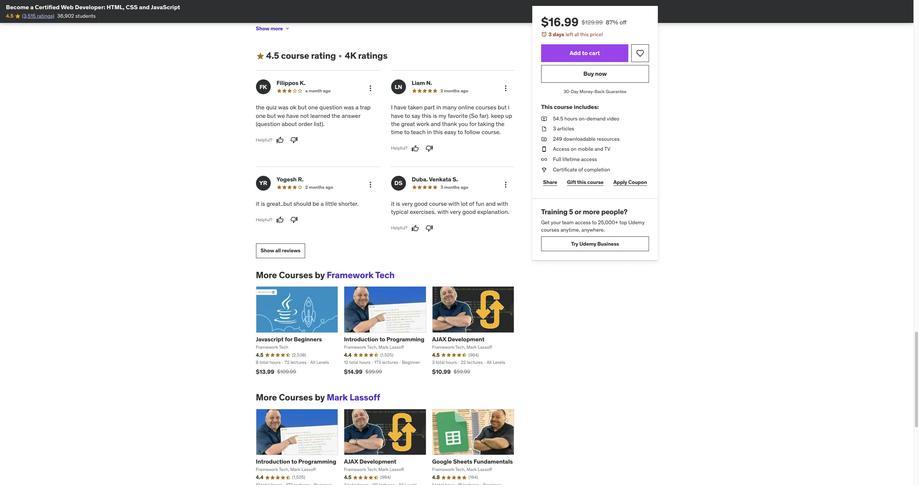 Task type: locate. For each thing, give the bounding box(es) containing it.
2 horizontal spatial total
[[436, 360, 445, 365]]

learntoprogram up "people"
[[256, 6, 294, 13]]

0 horizontal spatial of
[[469, 200, 474, 207]]

helpful?
[[256, 137, 272, 143], [391, 145, 408, 151], [256, 217, 272, 222], [391, 225, 408, 231]]

through
[[361, 14, 379, 20]]

1 vertical spatial good
[[462, 208, 476, 215]]

1 vertical spatial courses
[[279, 392, 313, 403]]

tech for javascript for beginners framework tech
[[279, 344, 288, 350]]

for up (2,538)
[[285, 335, 293, 343]]

helpful? left the mark review by duba. venkata s. as helpful image
[[391, 225, 408, 231]]

a up (3,515
[[30, 3, 34, 11]]

easy
[[444, 128, 456, 136]]

development. down the through on the top of the page
[[363, 28, 394, 35]]

4.5 for 2538 reviews element at the bottom left of page
[[256, 352, 263, 358]]

for inside "i have taken part in many online courses but i have to say this is my favorite  (so far). keep up the great work and thank you for taking the time to teach in this easy to follow course."
[[469, 120, 477, 127]]

3 for 3 articles
[[553, 125, 556, 132]]

and right css
[[139, 3, 150, 11]]

0 horizontal spatial introduction
[[256, 458, 290, 465]]

mark review by duba. venkata s. as unhelpful image
[[426, 224, 433, 232]]

for
[[469, 120, 477, 127], [285, 335, 293, 343]]

is inside "i have taken part in many online courses but i have to say this is my favorite  (so far). keep up the great work and thank you for taking the time to teach in this easy to follow course."
[[433, 112, 437, 119]]

all right the 22 lectures
[[487, 360, 492, 365]]

learned inside learntoprogram media publishes online courses that teach mobile, web, and game development. over 500,000 people have learned programming from mark through online classes he has either authored or published. in addition to publishing popular courses and books learntoprogram media operates an internet video network which produces several programs on software development.
[[285, 14, 302, 20]]

1 horizontal spatial all levels
[[487, 360, 505, 365]]

alarm image
[[541, 31, 547, 37]]

2 levels from the left
[[493, 360, 505, 365]]

xsmall image down this
[[541, 115, 547, 122]]

1 vertical spatial xsmall image
[[541, 135, 547, 143]]

courses inside "i have taken part in many online courses but i have to say this is my favorite  (so far). keep up the great work and thank you for taking the time to teach in this easy to follow course."
[[476, 104, 496, 111]]

1 horizontal spatial introduction to programming link
[[344, 335, 424, 343]]

0 vertical spatial courses
[[279, 269, 313, 281]]

or up internet
[[467, 14, 472, 20]]

more courses by framework tech
[[256, 269, 395, 281]]

video
[[473, 21, 485, 28], [607, 115, 619, 122]]

was
[[278, 104, 289, 111], [344, 104, 354, 111]]

2 months ago up many
[[441, 88, 468, 94]]

xsmall image inside show more button
[[284, 26, 290, 32]]

249
[[553, 135, 562, 142]]

0 horizontal spatial 964 reviews element
[[380, 474, 391, 481]]

total right 8
[[260, 360, 269, 365]]

0 horizontal spatial learned
[[285, 14, 302, 20]]

0 horizontal spatial 1525 reviews element
[[292, 474, 305, 481]]

have right the i
[[394, 104, 407, 111]]

have down ok
[[286, 112, 299, 119]]

learntoprogram down classes
[[370, 21, 408, 28]]

on-
[[579, 115, 587, 122]]

hours for ajax development
[[446, 360, 457, 365]]

$10.99 $59.99
[[432, 368, 470, 375]]

it is great.. but should be a little shorter.
[[256, 200, 359, 207]]

which
[[256, 28, 269, 35]]

this
[[541, 103, 553, 111]]

by
[[315, 269, 325, 281], [315, 392, 325, 403]]

0 vertical spatial teach
[[379, 6, 392, 13]]

but left i
[[498, 104, 507, 111]]

development
[[448, 335, 485, 343], [359, 458, 396, 465]]

xsmall image for 54.5
[[541, 115, 547, 122]]

1 horizontal spatial 964 reviews element
[[468, 352, 479, 358]]

with right exercises.
[[437, 208, 449, 215]]

2 xsmall image from the top
[[541, 135, 547, 143]]

hours for javascript for beginners
[[270, 360, 281, 365]]

1 horizontal spatial 1525 reviews element
[[380, 352, 393, 358]]

0 vertical spatial show
[[256, 25, 269, 32]]

mark inside google sheets fundamentals framework tech, mark lassoff
[[467, 467, 477, 472]]

students
[[75, 13, 96, 19]]

ago for yogesh r.
[[325, 184, 333, 190]]

media down he
[[409, 21, 423, 28]]

0 horizontal spatial it
[[256, 200, 259, 207]]

liam
[[412, 79, 425, 87]]

0 vertical spatial ajax development link
[[432, 335, 485, 343]]

3 total from the left
[[436, 360, 445, 365]]

months down s.
[[444, 184, 460, 190]]

and up explanation.
[[486, 200, 496, 207]]

1 horizontal spatial (1,525)
[[380, 352, 393, 357]]

1 it from the left
[[256, 200, 259, 207]]

(964) for the bottom 964 reviews element
[[380, 474, 391, 480]]

xsmall image for full
[[541, 156, 547, 163]]

2 horizontal spatial lectures
[[467, 360, 483, 365]]

all for javascript for beginners
[[310, 360, 315, 365]]

we
[[277, 112, 285, 119]]

in up my
[[436, 104, 441, 111]]

show inside button
[[261, 247, 274, 254]]

0 vertical spatial 4.4
[[344, 352, 352, 358]]

introduction
[[344, 335, 378, 343], [256, 458, 290, 465]]

1 horizontal spatial development
[[448, 335, 485, 343]]

0 horizontal spatial all
[[310, 360, 315, 365]]

this right gift
[[577, 179, 586, 185]]

0 horizontal spatial one
[[256, 112, 266, 119]]

all for ajax development
[[487, 360, 492, 365]]

top
[[619, 219, 627, 226]]

on left software on the left of the page
[[334, 28, 340, 35]]

0 horizontal spatial udemy
[[579, 240, 596, 247]]

1 levels from the left
[[316, 360, 329, 365]]

all levels right the 22 lectures
[[487, 360, 505, 365]]

2 months ago up be
[[305, 184, 333, 190]]

2 horizontal spatial is
[[433, 112, 437, 119]]

all levels for javascript for beginners
[[310, 360, 329, 365]]

courses down $109.99
[[279, 392, 313, 403]]

1 vertical spatial teach
[[411, 128, 426, 136]]

the down question
[[332, 112, 340, 119]]

hours up $10.99 $59.99
[[446, 360, 457, 365]]

fk
[[259, 83, 267, 90]]

2 courses from the top
[[279, 392, 313, 403]]

is
[[433, 112, 437, 119], [261, 200, 265, 207], [396, 200, 400, 207]]

(164)
[[469, 474, 478, 480]]

course down completion on the right of the page
[[587, 179, 603, 185]]

all levels right 72 lectures
[[310, 360, 329, 365]]

2 up it is great.. but should be a little shorter.
[[305, 184, 308, 190]]

4.5 for rightmost 964 reviews element
[[432, 352, 440, 358]]

0 vertical spatial 2 months ago
[[441, 88, 468, 94]]

this left easy
[[433, 128, 443, 136]]

show inside button
[[256, 25, 269, 32]]

but up not on the left
[[298, 104, 307, 111]]

a inside the quiz was ok but one question was a trap one but we have not learned the answer (question about order list).
[[356, 104, 359, 111]]

udemy inside the training 5 or more people? get your team access to 25,000+ top udemy courses anytime, anywhere.
[[628, 219, 645, 226]]

1 vertical spatial access
[[575, 219, 591, 226]]

2 horizontal spatial online
[[458, 104, 474, 111]]

1 vertical spatial development.
[[363, 28, 394, 35]]

0 vertical spatial by
[[315, 269, 325, 281]]

it for it is very good course with lot of fun and with typical exercises. with very good explanation.
[[391, 200, 395, 207]]

1 horizontal spatial 2 months ago
[[441, 88, 468, 94]]

$16.99
[[541, 14, 578, 30]]

tech,
[[367, 344, 377, 350], [455, 344, 466, 350], [279, 467, 289, 472], [367, 467, 377, 472], [455, 467, 466, 472]]

1 total from the left
[[260, 360, 269, 365]]

0 vertical spatial on
[[334, 28, 340, 35]]

1 vertical spatial introduction
[[256, 458, 290, 465]]

ratings
[[358, 50, 388, 61]]

0 horizontal spatial levels
[[316, 360, 329, 365]]

$13.99 $109.99
[[256, 368, 296, 375]]

xsmall image left full
[[541, 156, 547, 163]]

ds
[[394, 179, 403, 187]]

1 horizontal spatial is
[[396, 200, 400, 207]]

all
[[275, 247, 281, 254]]

months up many
[[444, 88, 460, 94]]

1 horizontal spatial 4.4
[[344, 352, 352, 358]]

0 vertical spatial introduction
[[344, 335, 378, 343]]

it for it is great.. but should be a little shorter.
[[256, 200, 259, 207]]

more for more courses by framework tech
[[256, 269, 277, 281]]

of
[[578, 166, 583, 173], [469, 200, 474, 207]]

total for $13.99
[[260, 360, 269, 365]]

not
[[300, 112, 309, 119]]

but inside "i have taken part in many online courses but i have to say this is my favorite  (so far). keep up the great work and thank you for taking the time to teach in this easy to follow course."
[[498, 104, 507, 111]]

the
[[256, 104, 265, 111], [332, 112, 340, 119], [391, 120, 400, 127], [496, 120, 505, 127]]

0 vertical spatial more
[[270, 25, 283, 32]]

1 xsmall image from the top
[[541, 125, 547, 133]]

1 vertical spatial video
[[607, 115, 619, 122]]

work
[[417, 120, 429, 127]]

total for $14.99
[[349, 360, 358, 365]]

teach right that
[[379, 6, 392, 13]]

web,
[[411, 6, 422, 13]]

2 all from the left
[[487, 360, 492, 365]]

additional actions for review by liam n. image
[[501, 84, 510, 93]]

3 months ago
[[441, 184, 468, 190]]

total right 12 in the left of the page
[[349, 360, 358, 365]]

framework
[[327, 269, 374, 281], [256, 344, 278, 350], [344, 344, 366, 350], [432, 344, 454, 350], [256, 467, 278, 472], [344, 467, 366, 472], [432, 467, 454, 472]]

xsmall image
[[284, 26, 290, 32], [337, 53, 343, 59], [541, 115, 547, 122], [541, 146, 547, 153], [541, 156, 547, 163]]

ago up lot
[[461, 184, 468, 190]]

0 horizontal spatial ajax development link
[[344, 458, 396, 465]]

1 horizontal spatial video
[[607, 115, 619, 122]]

helpful? left mark review by liam n. as helpful image
[[391, 145, 408, 151]]

0 horizontal spatial teach
[[379, 6, 392, 13]]

1 more from the top
[[256, 269, 277, 281]]

show for show more
[[256, 25, 269, 32]]

for up follow
[[469, 120, 477, 127]]

produces
[[271, 28, 292, 35]]

framework inside google sheets fundamentals framework tech, mark lassoff
[[432, 467, 454, 472]]

2 it from the left
[[391, 200, 395, 207]]

was up answer
[[344, 104, 354, 111]]

more right which on the left of page
[[270, 25, 283, 32]]

online up (so
[[458, 104, 474, 111]]

courses up the through on the top of the page
[[349, 6, 367, 13]]

for inside javascript for beginners framework tech
[[285, 335, 293, 343]]

months for venkata
[[444, 184, 460, 190]]

more courses by mark lassoff
[[256, 392, 380, 403]]

2 vertical spatial online
[[458, 104, 474, 111]]

0 vertical spatial development.
[[447, 6, 479, 13]]

1 was from the left
[[278, 104, 289, 111]]

game
[[433, 6, 446, 13]]

access
[[581, 156, 597, 163], [575, 219, 591, 226]]

164 reviews element
[[469, 474, 478, 481]]

apply coupon
[[613, 179, 647, 185]]

0 horizontal spatial 2 months ago
[[305, 184, 333, 190]]

1 vertical spatial (1,525)
[[292, 474, 305, 480]]

2 total from the left
[[349, 360, 358, 365]]

2538 reviews element
[[292, 352, 306, 358]]

wishlist image
[[636, 49, 644, 57]]

0 vertical spatial introduction to programming link
[[344, 335, 424, 343]]

1 horizontal spatial ajax development link
[[432, 335, 485, 343]]

it
[[256, 200, 259, 207], [391, 200, 395, 207]]

xsmall image up share on the top of the page
[[541, 166, 547, 173]]

3 lectures from the left
[[467, 360, 483, 365]]

1 horizontal spatial ajax
[[432, 335, 446, 343]]

2 lectures from the left
[[382, 360, 398, 365]]

months for n.
[[444, 88, 460, 94]]

ajax development link for the bottom 964 reviews element
[[344, 458, 396, 465]]

1 horizontal spatial of
[[578, 166, 583, 173]]

medium image
[[256, 52, 265, 61]]

0 vertical spatial 1525 reviews element
[[380, 352, 393, 358]]

and down my
[[431, 120, 441, 127]]

off
[[620, 18, 626, 26]]

very up typical
[[402, 200, 413, 207]]

0 vertical spatial ajax
[[432, 335, 446, 343]]

courses down get
[[541, 226, 559, 233]]

lectures for for
[[291, 360, 307, 365]]

xsmall image left 249 at the right top of page
[[541, 135, 547, 143]]

2 more from the top
[[256, 392, 277, 403]]

additional actions for review by duba. venkata s. image
[[501, 180, 510, 189]]

30-
[[563, 89, 571, 94]]

course up exercises.
[[429, 200, 447, 207]]

1 horizontal spatial very
[[450, 208, 461, 215]]

$14.99
[[344, 368, 362, 375]]

or right 5
[[575, 207, 581, 216]]

business
[[597, 240, 619, 247]]

filippos
[[277, 79, 298, 87]]

0 horizontal spatial development.
[[363, 28, 394, 35]]

the up time
[[391, 120, 400, 127]]

lassoff
[[390, 344, 404, 350], [478, 344, 492, 350], [350, 392, 380, 403], [301, 467, 316, 472], [390, 467, 404, 472], [478, 467, 492, 472]]

media up publishing
[[295, 6, 309, 13]]

1 vertical spatial very
[[450, 208, 461, 215]]

xsmall image left several
[[284, 26, 290, 32]]

12
[[344, 360, 348, 365]]

1525 reviews element
[[380, 352, 393, 358], [292, 474, 305, 481]]

1 horizontal spatial udemy
[[628, 219, 645, 226]]

venkata
[[429, 175, 451, 183]]

hours up the $14.99 $99.99
[[359, 360, 371, 365]]

be
[[313, 200, 319, 207]]

say
[[412, 112, 420, 119]]

courses down reviews
[[279, 269, 313, 281]]

0 horizontal spatial more
[[270, 25, 283, 32]]

is up typical
[[396, 200, 400, 207]]

ago up favorite
[[461, 88, 468, 94]]

all
[[310, 360, 315, 365], [487, 360, 492, 365]]

months for r.
[[309, 184, 325, 190]]

fun
[[476, 200, 484, 207]]

it up typical
[[391, 200, 395, 207]]

video down published.
[[473, 21, 485, 28]]

(964) for rightmost 964 reviews element
[[468, 352, 479, 357]]

lectures down 2538 reviews element at the bottom left of page
[[291, 360, 307, 365]]

or
[[467, 14, 472, 20], [575, 207, 581, 216]]

1 horizontal spatial one
[[308, 104, 318, 111]]

1 vertical spatial ajax development framework tech, mark lassoff
[[344, 458, 404, 472]]

3 xsmall image from the top
[[541, 166, 547, 173]]

one up (question
[[256, 112, 266, 119]]

964 reviews element
[[468, 352, 479, 358], [380, 474, 391, 481]]

1 vertical spatial online
[[380, 14, 395, 20]]

published.
[[473, 14, 497, 20]]

of right lot
[[469, 200, 474, 207]]

1 vertical spatial ajax
[[344, 458, 358, 465]]

more down all
[[256, 269, 277, 281]]

web
[[61, 3, 74, 11]]

mark lassoff link
[[327, 392, 380, 403]]

2 by from the top
[[315, 392, 325, 403]]

it left the great..
[[256, 200, 259, 207]]

1 horizontal spatial it
[[391, 200, 395, 207]]

1 all from the left
[[310, 360, 315, 365]]

ajax development link for rightmost 964 reviews element
[[432, 335, 485, 343]]

xsmall image for certificate
[[541, 166, 547, 173]]

courses for framework tech
[[279, 269, 313, 281]]

0 vertical spatial media
[[295, 6, 309, 13]]

more inside the training 5 or more people? get your team access to 25,000+ top udemy courses anytime, anywhere.
[[583, 207, 600, 216]]

helpful? for yr
[[256, 217, 272, 222]]

it inside it is very good course with lot of fun and with typical exercises. with very good explanation.
[[391, 200, 395, 207]]

1 vertical spatial media
[[409, 21, 423, 28]]

87%
[[606, 18, 618, 26]]

keep
[[491, 112, 504, 119]]

3 up $10.99
[[432, 360, 435, 365]]

framework inside javascript for beginners framework tech
[[256, 344, 278, 350]]

is left my
[[433, 112, 437, 119]]

many
[[443, 104, 457, 111]]

in down work
[[427, 128, 432, 136]]

5
[[569, 207, 573, 216]]

lectures right the 173
[[382, 360, 398, 365]]

levels right the 22 lectures
[[493, 360, 505, 365]]

0 vertical spatial more
[[256, 269, 277, 281]]

ago for filippos k.
[[323, 88, 331, 94]]

learned up list).
[[310, 112, 330, 119]]

helpful? left mark review by yogesh r. as helpful icon
[[256, 217, 272, 222]]

classes
[[396, 14, 413, 20]]

price!
[[590, 31, 603, 38]]

0 vertical spatial video
[[473, 21, 485, 28]]

4.4 for the introduction to programming link to the top
[[344, 352, 352, 358]]

0 vertical spatial 964 reviews element
[[468, 352, 479, 358]]

2 up many
[[441, 88, 443, 94]]

1 all levels from the left
[[310, 360, 329, 365]]

mark review by yogesh r. as helpful image
[[276, 216, 284, 224]]

up
[[505, 112, 512, 119]]

$14.99 $99.99
[[344, 368, 382, 375]]

1 vertical spatial in
[[427, 128, 432, 136]]

trap
[[360, 104, 371, 111]]

1 horizontal spatial ajax development framework tech, mark lassoff
[[432, 335, 492, 350]]

course inside it is very good course with lot of fun and with typical exercises. with very good explanation.
[[429, 200, 447, 207]]

tech for more courses by framework tech
[[375, 269, 395, 281]]

online
[[334, 6, 348, 13], [380, 14, 395, 20], [458, 104, 474, 111]]

certificate
[[553, 166, 577, 173]]

0 horizontal spatial programming
[[298, 458, 336, 465]]

tech inside javascript for beginners framework tech
[[279, 344, 288, 350]]

1 by from the top
[[315, 269, 325, 281]]

levels left 12 in the left of the page
[[316, 360, 329, 365]]

0 vertical spatial programming
[[387, 335, 424, 343]]

have up show more button
[[273, 14, 284, 20]]

rating
[[311, 50, 336, 61]]

is inside it is very good course with lot of fun and with typical exercises. with very good explanation.
[[396, 200, 400, 207]]

good down lot
[[462, 208, 476, 215]]

udemy right top
[[628, 219, 645, 226]]

authored
[[445, 14, 466, 20]]

1 lectures from the left
[[291, 360, 307, 365]]

1 courses from the top
[[279, 269, 313, 281]]

3 down venkata on the top of page
[[441, 184, 443, 190]]

all right 72 lectures
[[310, 360, 315, 365]]

1 horizontal spatial media
[[409, 21, 423, 28]]

courses down from
[[326, 21, 344, 28]]

lectures right 22
[[467, 360, 483, 365]]

2 all levels from the left
[[487, 360, 505, 365]]

an
[[446, 21, 452, 28]]

xsmall image left access
[[541, 146, 547, 153]]

access inside the training 5 or more people? get your team access to 25,000+ top udemy courses anytime, anywhere.
[[575, 219, 591, 226]]

xsmall image
[[541, 125, 547, 133], [541, 135, 547, 143], [541, 166, 547, 173]]

now
[[595, 70, 607, 77]]

xsmall image left 3 articles
[[541, 125, 547, 133]]

0 vertical spatial 2
[[441, 88, 443, 94]]

lifetime
[[562, 156, 580, 163]]

teach inside "i have taken part in many online courses but i have to say this is my favorite  (so far). keep up the great work and thank you for taking the time to teach in this easy to follow course."
[[411, 128, 426, 136]]

1 vertical spatial learntoprogram
[[370, 21, 408, 28]]

tech
[[375, 269, 395, 281], [279, 344, 288, 350]]

0 horizontal spatial tech
[[279, 344, 288, 350]]

google
[[432, 458, 452, 465]]

helpful? left mark review by filippos k. as helpful image
[[256, 137, 272, 143]]

1 vertical spatial 2
[[305, 184, 308, 190]]

1 horizontal spatial levels
[[493, 360, 505, 365]]

very down lot
[[450, 208, 461, 215]]

ago for duba. venkata s.
[[461, 184, 468, 190]]

1 horizontal spatial was
[[344, 104, 354, 111]]

0 vertical spatial tech
[[375, 269, 395, 281]]

months up be
[[309, 184, 325, 190]]

mark review by duba. venkata s. as helpful image
[[412, 224, 419, 232]]

22
[[461, 360, 466, 365]]

3 articles
[[553, 125, 574, 132]]

great..
[[267, 200, 283, 207]]

2 vertical spatial xsmall image
[[541, 166, 547, 173]]

add to cart button
[[541, 44, 628, 62]]

xsmall image left 4k
[[337, 53, 343, 59]]

html,
[[107, 3, 125, 11]]

0 horizontal spatial total
[[260, 360, 269, 365]]

1 horizontal spatial introduction to programming framework tech, mark lassoff
[[344, 335, 424, 350]]

show
[[256, 25, 269, 32], [261, 247, 274, 254]]

one up not on the left
[[308, 104, 318, 111]]

0 vertical spatial udemy
[[628, 219, 645, 226]]

ago right month
[[323, 88, 331, 94]]

0 vertical spatial development
[[448, 335, 485, 343]]



Task type: vqa. For each thing, say whether or not it's contained in the screenshot.
1,423,774
no



Task type: describe. For each thing, give the bounding box(es) containing it.
addition
[[256, 21, 275, 28]]

of inside it is very good course with lot of fun and with typical exercises. with very good explanation.
[[469, 200, 474, 207]]

mark inside learntoprogram media publishes online courses that teach mobile, web, and game development. over 500,000 people have learned programming from mark through online classes he has either authored or published. in addition to publishing popular courses and books learntoprogram media operates an internet video network which produces several programs on software development.
[[348, 14, 360, 20]]

and inside "i have taken part in many online courses but i have to say this is my favorite  (so far). keep up the great work and thank you for taking the time to teach in this easy to follow course."
[[431, 120, 441, 127]]

a left month
[[305, 88, 308, 94]]

additional actions for review by yogesh r. image
[[366, 180, 375, 189]]

0 horizontal spatial media
[[295, 6, 309, 13]]

2 was from the left
[[344, 104, 354, 111]]

people
[[256, 14, 272, 20]]

popular
[[307, 21, 324, 28]]

1 vertical spatial programming
[[298, 458, 336, 465]]

add to cart
[[569, 49, 600, 57]]

course up 54.5
[[554, 103, 572, 111]]

javascript
[[256, 335, 284, 343]]

0 vertical spatial access
[[581, 156, 597, 163]]

mark review by liam n. as unhelpful image
[[426, 145, 433, 152]]

programming
[[304, 14, 335, 20]]

courses for mark lassoff
[[279, 392, 313, 403]]

about
[[282, 120, 297, 127]]

1 horizontal spatial good
[[462, 208, 476, 215]]

should
[[294, 200, 311, 207]]

0 horizontal spatial learntoprogram
[[256, 6, 294, 13]]

liam n.
[[412, 79, 432, 87]]

mark review by yogesh r. as unhelpful image
[[290, 216, 298, 224]]

courses inside the training 5 or more people? get your team access to 25,000+ top udemy courses anytime, anywhere.
[[541, 226, 559, 233]]

hours for introduction to programming
[[359, 360, 371, 365]]

a right be
[[321, 200, 324, 207]]

at
[[574, 31, 579, 38]]

i have taken part in many online courses but i have to say this is my favorite  (so far). keep up the great work and thank you for taking the time to teach in this easy to follow course.
[[391, 104, 512, 136]]

1 vertical spatial introduction to programming framework tech, mark lassoff
[[256, 458, 336, 472]]

12 total hours
[[344, 360, 371, 365]]

ln
[[395, 83, 402, 90]]

1 horizontal spatial learntoprogram
[[370, 21, 408, 28]]

the down keep
[[496, 120, 505, 127]]

levels for javascript for beginners
[[316, 360, 329, 365]]

$16.99 $129.99 87% off
[[541, 14, 626, 30]]

1525 reviews element for the bottommost the introduction to programming link
[[292, 474, 305, 481]]

0 vertical spatial good
[[414, 200, 428, 207]]

0 vertical spatial online
[[334, 6, 348, 13]]

1 vertical spatial one
[[256, 112, 266, 119]]

and inside it is very good course with lot of fun and with typical exercises. with very good explanation.
[[486, 200, 496, 207]]

is for it is great.. but should be a little shorter.
[[261, 200, 265, 207]]

1 vertical spatial 964 reviews element
[[380, 474, 391, 481]]

tech, inside google sheets fundamentals framework tech, mark lassoff
[[455, 467, 466, 472]]

36,902
[[57, 13, 74, 19]]

but left "should"
[[283, 200, 292, 207]]

0 vertical spatial (1,525)
[[380, 352, 393, 357]]

completion
[[584, 166, 610, 173]]

hours up articles
[[564, 115, 577, 122]]

1 horizontal spatial programming
[[387, 335, 424, 343]]

this course includes:
[[541, 103, 599, 111]]

54.5
[[553, 115, 563, 122]]

with left lot
[[448, 200, 460, 207]]

buy now
[[583, 70, 607, 77]]

from
[[336, 14, 347, 20]]

this right at on the right top of the page
[[580, 31, 589, 38]]

2 for liam n.
[[441, 88, 443, 94]]

s.
[[453, 175, 458, 183]]

i
[[508, 104, 510, 111]]

and up software on the left of the page
[[345, 21, 354, 28]]

share
[[543, 179, 557, 185]]

4k
[[345, 50, 356, 61]]

xsmall image for 3
[[541, 125, 547, 133]]

mark review by filippos k. as helpful image
[[276, 136, 284, 144]]

1 horizontal spatial online
[[380, 14, 395, 20]]

or inside the training 5 or more people? get your team access to 25,000+ top udemy courses anytime, anywhere.
[[575, 207, 581, 216]]

(so
[[469, 112, 478, 119]]

total for $10.99
[[436, 360, 445, 365]]

ago for liam n.
[[461, 88, 468, 94]]

4.4 for the bottommost the introduction to programming link
[[256, 474, 263, 481]]

gift this course
[[567, 179, 603, 185]]

1525 reviews element for the introduction to programming link to the top
[[380, 352, 393, 358]]

levels for ajax development
[[493, 360, 505, 365]]

helpful? for fk
[[256, 137, 272, 143]]

3 for 3 days left at this price!
[[548, 31, 552, 38]]

left
[[565, 31, 573, 38]]

software
[[341, 28, 362, 35]]

1 horizontal spatial development.
[[447, 6, 479, 13]]

video inside learntoprogram media publishes online courses that teach mobile, web, and game development. over 500,000 people have learned programming from mark through online classes he has either authored or published. in addition to publishing popular courses and books learntoprogram media operates an internet video network which produces several programs on software development.
[[473, 21, 485, 28]]

4.5 for the bottom 964 reviews element
[[344, 474, 351, 481]]

1 horizontal spatial on
[[571, 146, 576, 152]]

lectures for to
[[382, 360, 398, 365]]

have inside learntoprogram media publishes online courses that teach mobile, web, and game development. over 500,000 people have learned programming from mark through online classes he has either authored or published. in addition to publishing popular courses and books learntoprogram media operates an internet video network which produces several programs on software development.
[[273, 14, 284, 20]]

try udemy business link
[[541, 236, 649, 251]]

little
[[325, 200, 337, 207]]

typical
[[391, 208, 408, 215]]

teach inside learntoprogram media publishes online courses that teach mobile, web, and game development. over 500,000 people have learned programming from mark through online classes he has either authored or published. in addition to publishing popular courses and books learntoprogram media operates an internet video network which produces several programs on software development.
[[379, 6, 392, 13]]

coupon
[[628, 179, 647, 185]]

time
[[391, 128, 403, 136]]

0 vertical spatial very
[[402, 200, 413, 207]]

team
[[562, 219, 574, 226]]

and up has
[[423, 6, 432, 13]]

4k ratings
[[345, 50, 388, 61]]

the left "quiz"
[[256, 104, 265, 111]]

cart
[[589, 49, 600, 57]]

become a certified web developer: html, css and javascript
[[6, 3, 180, 11]]

36,902 students
[[57, 13, 96, 19]]

publishes
[[310, 6, 332, 13]]

certified
[[35, 3, 60, 11]]

learntoprogram media publishes online courses that teach mobile, web, and game development. over 500,000 people have learned programming from mark through online classes he has either authored or published. in addition to publishing popular courses and books learntoprogram media operates an internet video network which produces several programs on software development.
[[256, 6, 512, 35]]

has
[[421, 14, 429, 20]]

$10.99
[[432, 368, 451, 375]]

great
[[401, 120, 415, 127]]

this down part
[[422, 112, 431, 119]]

to inside the training 5 or more people? get your team access to 25,000+ top udemy courses anytime, anywhere.
[[592, 219, 597, 226]]

taking
[[478, 120, 495, 127]]

more inside button
[[270, 25, 283, 32]]

1 vertical spatial introduction to programming link
[[256, 458, 336, 465]]

$99.99
[[365, 368, 382, 375]]

show more
[[256, 25, 283, 32]]

with up explanation.
[[497, 200, 508, 207]]

several
[[293, 28, 310, 35]]

day
[[571, 89, 578, 94]]

by for framework
[[315, 269, 325, 281]]

or inside learntoprogram media publishes online courses that teach mobile, web, and game development. over 500,000 people have learned programming from mark through online classes he has either authored or published. in addition to publishing popular courses and books learntoprogram media operates an internet video network which produces several programs on software development.
[[467, 14, 472, 20]]

helpful? for ln
[[391, 145, 408, 151]]

is for it is very good course with lot of fun and with typical exercises. with very good explanation.
[[396, 200, 400, 207]]

helpful? for ds
[[391, 225, 408, 231]]

money-
[[579, 89, 595, 94]]

2 for yogesh r.
[[305, 184, 308, 190]]

show for show all reviews
[[261, 247, 274, 254]]

1 vertical spatial udemy
[[579, 240, 596, 247]]

exercises.
[[410, 208, 436, 215]]

0 horizontal spatial ajax development framework tech, mark lassoff
[[344, 458, 404, 472]]

thank
[[442, 120, 457, 127]]

0 horizontal spatial (1,525)
[[292, 474, 305, 480]]

all levels for ajax development
[[487, 360, 505, 365]]

course.
[[482, 128, 501, 136]]

have inside the quiz was ok but one question was a trap one but we have not learned the answer (question about order list).
[[286, 112, 299, 119]]

to inside learntoprogram media publishes online courses that teach mobile, web, and game development. over 500,000 people have learned programming from mark through online classes he has either authored or published. in addition to publishing popular courses and books learntoprogram media operates an internet video network which produces several programs on software development.
[[276, 21, 281, 28]]

8 total hours
[[256, 360, 281, 365]]

additional actions for review by filippos k. image
[[366, 84, 375, 93]]

days
[[553, 31, 564, 38]]

3 for 3 total hours
[[432, 360, 435, 365]]

lectures for development
[[467, 360, 483, 365]]

0 horizontal spatial in
[[427, 128, 432, 136]]

the quiz was ok but one question was a trap one but we have not learned the answer (question about order list).
[[256, 104, 371, 127]]

framework tech link
[[327, 269, 395, 281]]

your
[[551, 219, 561, 226]]

google sheets fundamentals framework tech, mark lassoff
[[432, 458, 513, 472]]

explanation.
[[477, 208, 509, 215]]

0 vertical spatial in
[[436, 104, 441, 111]]

249 downloadable resources
[[553, 135, 619, 142]]

xsmall image for access
[[541, 146, 547, 153]]

xsmall image for 249
[[541, 135, 547, 143]]

add
[[569, 49, 581, 57]]

1 vertical spatial development
[[359, 458, 396, 465]]

that
[[368, 6, 378, 13]]

i
[[391, 104, 393, 111]]

22 lectures
[[461, 360, 483, 365]]

apply coupon button
[[611, 175, 649, 190]]

by for mark
[[315, 392, 325, 403]]

it is very good course with lot of fun and with typical exercises. with very good explanation.
[[391, 200, 509, 215]]

anytime,
[[560, 226, 580, 233]]

my
[[439, 112, 446, 119]]

mark review by filippos k. as unhelpful image
[[290, 136, 298, 144]]

and left tv
[[595, 146, 603, 152]]

resources
[[597, 135, 619, 142]]

(question
[[256, 120, 280, 127]]

show all reviews
[[261, 247, 300, 254]]

developer:
[[75, 3, 105, 11]]

but down "quiz"
[[267, 112, 276, 119]]

sheets
[[453, 458, 472, 465]]

173 lectures
[[374, 360, 398, 365]]

get
[[541, 219, 549, 226]]

lassoff inside google sheets fundamentals framework tech, mark lassoff
[[478, 467, 492, 472]]

3 for 3 months ago
[[441, 184, 443, 190]]

become
[[6, 3, 29, 11]]

2 months ago for liam n.
[[441, 88, 468, 94]]

online inside "i have taken part in many online courses but i have to say this is my favorite  (so far). keep up the great work and thank you for taking the time to teach in this easy to follow course."
[[458, 104, 474, 111]]

learned inside the quiz was ok but one question was a trap one but we have not learned the answer (question about order list).
[[310, 112, 330, 119]]

25,000+
[[598, 219, 618, 226]]

0 vertical spatial introduction to programming framework tech, mark lassoff
[[344, 335, 424, 350]]

course down several
[[281, 50, 309, 61]]

have down the i
[[391, 112, 403, 119]]

quiz
[[266, 104, 277, 111]]

mark review by liam n. as helpful image
[[412, 145, 419, 152]]

(3,515 ratings)
[[22, 13, 54, 19]]

a month ago
[[305, 88, 331, 94]]

2 months ago for yogesh r.
[[305, 184, 333, 190]]

on inside learntoprogram media publishes online courses that teach mobile, web, and game development. over 500,000 people have learned programming from mark through online classes he has either authored or published. in addition to publishing popular courses and books learntoprogram media operates an internet video network which produces several programs on software development.
[[334, 28, 340, 35]]

fundamentals
[[474, 458, 513, 465]]

to inside button
[[582, 49, 588, 57]]

0 vertical spatial ajax development framework tech, mark lassoff
[[432, 335, 492, 350]]

more for more courses by mark lassoff
[[256, 392, 277, 403]]

0 horizontal spatial ajax
[[344, 458, 358, 465]]



